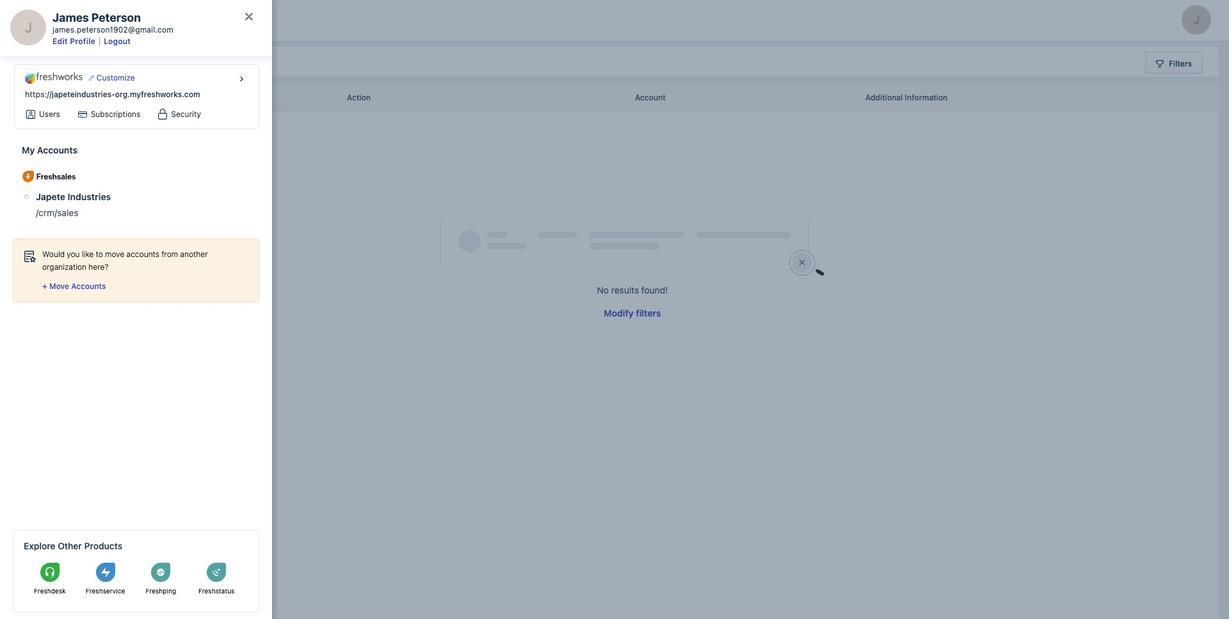 Task type: describe. For each thing, give the bounding box(es) containing it.
users list item
[[19, 106, 68, 123]]

like
[[82, 250, 94, 259]]

/crm/sales
[[36, 207, 78, 218]]

information
[[905, 93, 948, 102]]

billing
[[155, 58, 181, 69]]

additional information
[[866, 93, 948, 102]]

subscriptions link
[[91, 110, 140, 119]]

https://
[[25, 90, 52, 99]]

japete industries link
[[36, 191, 246, 202]]

results
[[611, 285, 639, 296]]

customize link
[[89, 72, 135, 84]]

security image
[[14, 140, 27, 152]]

products
[[84, 541, 122, 552]]

organization
[[72, 58, 124, 69]]

freshservice button
[[79, 557, 132, 602]]

performed
[[59, 93, 98, 102]]

users
[[39, 110, 60, 119]]

you
[[67, 250, 80, 259]]

no results found!
[[597, 285, 668, 296]]

modify filters
[[604, 308, 661, 319]]

would
[[42, 250, 65, 259]]

peterson
[[91, 11, 141, 24]]

another
[[180, 250, 208, 259]]

modify filters button
[[593, 302, 672, 324]]

+ move accounts
[[42, 282, 106, 291]]

filters
[[1169, 59, 1192, 68]]

security
[[171, 110, 201, 119]]

freshworks icon image
[[10, 10, 31, 31]]

accounts
[[126, 250, 159, 259]]

would you like to move accounts from another organization here?
[[42, 250, 208, 272]]

here?
[[89, 262, 108, 272]]

close button image
[[245, 13, 253, 20]]

https:// japeteindustries-org.myfreshworks.com
[[25, 90, 200, 99]]

my accounts
[[22, 145, 78, 156]]

dialog containing james
[[0, 0, 272, 620]]

list containing users
[[17, 101, 256, 142]]

customize
[[97, 73, 135, 83]]

subscriptions list item
[[70, 106, 148, 123]]

freshstatus
[[198, 588, 235, 595]]

users image
[[14, 78, 27, 91]]

explore other products
[[24, 541, 122, 552]]

security list item
[[151, 106, 209, 123]]

explore
[[24, 541, 55, 552]]

audit logs
[[51, 14, 103, 26]]

organization image
[[14, 170, 27, 183]]



Task type: vqa. For each thing, say whether or not it's contained in the screenshot.
'Security' link
yes



Task type: locate. For each thing, give the bounding box(es) containing it.
users link
[[39, 110, 60, 119]]

freshdesk
[[34, 588, 66, 595]]

action
[[347, 93, 371, 102]]

additional
[[866, 93, 903, 102]]

japete industries /crm/sales
[[36, 191, 111, 218]]

accounts down the here?
[[71, 282, 106, 291]]

edit profile
[[52, 36, 95, 46]]

james.peterson1902@gmail.com
[[52, 25, 173, 34]]

edit
[[52, 36, 68, 46]]

freshstatus button
[[190, 557, 243, 602]]

japeteindustries-
[[52, 90, 115, 99]]

list
[[17, 101, 256, 142]]

accounts right my
[[37, 145, 78, 156]]

subscriptions
[[91, 110, 140, 119]]

organization
[[42, 262, 86, 272]]

expand image
[[236, 77, 247, 82]]

1 vertical spatial accounts
[[71, 282, 106, 291]]

0 vertical spatial accounts
[[37, 145, 78, 156]]

performed by
[[59, 93, 109, 102]]

james peterson james.peterson1902@gmail.com
[[52, 11, 173, 34]]

org.myfreshworks.com
[[115, 90, 200, 99]]

+
[[42, 282, 47, 291]]

my subscriptions image
[[14, 109, 27, 122]]

logout link
[[100, 36, 135, 46]]

freshservice
[[86, 588, 125, 595]]

by
[[100, 93, 109, 102]]

other
[[58, 541, 82, 552]]

edit profile link
[[52, 36, 100, 46]]

no results found! image
[[440, 214, 825, 277]]

from
[[161, 250, 178, 259]]

freshping
[[146, 588, 176, 595]]

no
[[597, 285, 609, 296]]

industries
[[68, 191, 111, 202]]

modify
[[604, 308, 634, 319]]

tab list containing organization
[[56, 52, 196, 77]]

account
[[635, 93, 666, 102]]

profile
[[70, 36, 95, 46]]

/crm/sales link
[[36, 207, 246, 218]]

move
[[49, 282, 69, 291]]

tab list
[[56, 52, 196, 77]]

audit
[[51, 14, 77, 26]]

freshworks logo image
[[25, 72, 82, 84]]

accounts
[[37, 145, 78, 156], [71, 282, 106, 291]]

neo admin center image
[[14, 47, 27, 60]]

filters button
[[1145, 52, 1203, 74]]

freshdesk button
[[24, 557, 76, 602]]

japete
[[36, 191, 65, 202]]

found!
[[641, 285, 668, 296]]

move
[[105, 250, 124, 259]]

logout
[[104, 36, 131, 46]]

security link
[[171, 110, 201, 119]]

filters
[[636, 308, 661, 319]]

logs
[[79, 14, 103, 26]]

james
[[52, 11, 89, 24]]

dialog
[[0, 0, 272, 620]]

my
[[22, 145, 35, 156]]

to
[[96, 250, 103, 259]]

freshping button
[[135, 557, 187, 602]]



